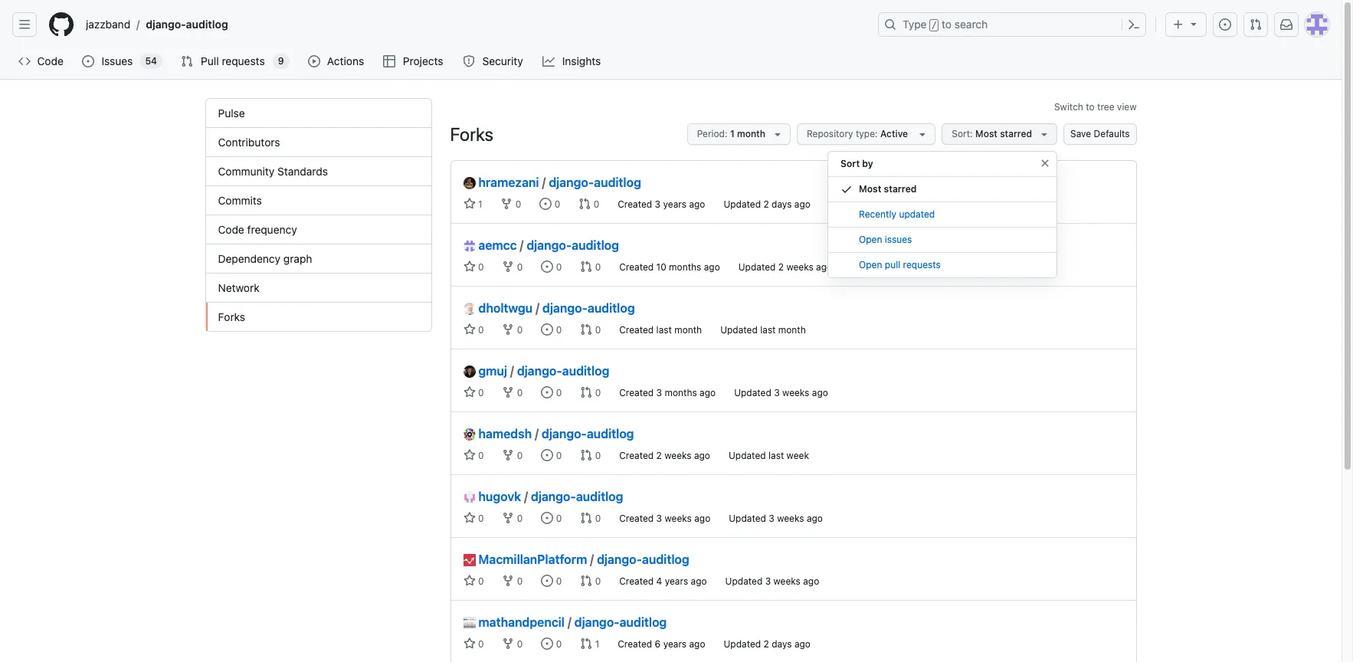 Task type: vqa. For each thing, say whether or not it's contained in the screenshot.
1st star icon from the bottom of the page
yes



Task type: locate. For each thing, give the bounding box(es) containing it.
django- right dholtwgu at the top of page
[[543, 301, 588, 315]]

/ right hamedsh
[[535, 427, 539, 441]]

created down "created last month"
[[620, 387, 654, 399]]

most starred link
[[829, 177, 1057, 202]]

weeks
[[787, 261, 814, 273], [783, 387, 810, 399], [665, 450, 692, 462], [665, 513, 692, 524], [777, 513, 805, 524], [774, 576, 801, 587]]

1 vertical spatial starred
[[884, 183, 917, 195]]

1 vertical spatial requests
[[904, 259, 941, 271]]

/ right type
[[932, 20, 938, 31]]

by
[[863, 158, 874, 169]]

3 star image from the top
[[463, 324, 476, 336]]

1 vertical spatial updated 2 days ago
[[724, 639, 811, 650]]

created up created 10 months ago on the top of page
[[618, 199, 653, 210]]

open pull requests
[[859, 259, 941, 271]]

actions link
[[302, 50, 371, 73]]

django-auditlog link for aemcc
[[527, 238, 619, 252]]

git pull request image for mathandpencil
[[581, 638, 593, 650]]

@hamedsh image
[[463, 429, 476, 441]]

1 horizontal spatial month
[[737, 128, 766, 140]]

repo forked image down macmillanplatform link
[[502, 575, 515, 587]]

repo forked image down dholtwgu at the top of page
[[502, 324, 515, 336]]

issue opened image for gmuj
[[542, 386, 554, 399]]

2 vertical spatial years
[[664, 639, 687, 650]]

1 horizontal spatial 1 link
[[581, 638, 600, 650]]

updated for macmillanplatform
[[726, 576, 763, 587]]

1 repo forked image from the top
[[502, 261, 515, 273]]

star image down @mathandpencil image
[[463, 638, 476, 650]]

month right period:
[[737, 128, 766, 140]]

1 vertical spatial most
[[859, 183, 882, 195]]

@aemcc image
[[463, 240, 476, 252]]

django- inside jazzband / django-auditlog
[[146, 18, 186, 31]]

sort by
[[841, 158, 874, 169]]

0 horizontal spatial requests
[[222, 54, 265, 67]]

/ for hamedsh
[[535, 427, 539, 441]]

2 horizontal spatial 1
[[731, 128, 735, 140]]

period: 1 month
[[697, 128, 766, 140]]

repo forked image for hamedsh
[[502, 449, 515, 462]]

/ django-auditlog for hramezani
[[542, 176, 642, 189]]

graph image
[[543, 55, 555, 67]]

2 vertical spatial 1
[[593, 639, 600, 650]]

most
[[976, 128, 998, 140], [859, 183, 882, 195]]

list
[[80, 12, 869, 37]]

@gmuj image
[[463, 366, 476, 378]]

updated 3 weeks ago
[[735, 387, 829, 399], [729, 513, 823, 524], [726, 576, 820, 587]]

created for mathandpencil
[[618, 639, 653, 650]]

created for macmillanplatform
[[620, 576, 654, 587]]

created for dholtwgu
[[620, 324, 654, 336]]

star image for hamedsh
[[463, 449, 476, 462]]

1 vertical spatial 1
[[476, 199, 483, 210]]

0
[[513, 199, 522, 210], [552, 199, 561, 210], [591, 199, 600, 210], [476, 261, 484, 273], [515, 261, 523, 273], [554, 261, 562, 273], [593, 261, 601, 273], [476, 324, 484, 336], [515, 324, 523, 336], [554, 324, 562, 336], [593, 324, 601, 336], [476, 387, 484, 399], [515, 387, 523, 399], [554, 387, 562, 399], [593, 387, 601, 399], [476, 450, 484, 462], [515, 450, 523, 462], [554, 450, 562, 462], [593, 450, 601, 462], [476, 513, 484, 524], [515, 513, 523, 524], [554, 513, 562, 524], [593, 513, 601, 524], [476, 576, 484, 587], [515, 576, 523, 587], [554, 576, 562, 587], [593, 576, 601, 587], [476, 639, 484, 650], [515, 639, 523, 650], [554, 639, 562, 650]]

/ django-auditlog for gmuj
[[511, 364, 610, 378]]

updated for hamedsh
[[729, 450, 766, 462]]

open issues
[[859, 234, 913, 245]]

to
[[942, 18, 952, 31], [1087, 101, 1095, 113]]

git pull request image for macmillanplatform
[[581, 575, 593, 587]]

issue opened image for aemcc
[[542, 261, 554, 273]]

requests inside menu
[[904, 259, 941, 271]]

django-auditlog link for macmillanplatform
[[597, 553, 690, 567]]

most right the check image
[[859, 183, 882, 195]]

list containing jazzband
[[80, 12, 869, 37]]

repo forked image down gmuj
[[502, 386, 515, 399]]

issue opened image
[[1220, 18, 1232, 31], [540, 198, 552, 210], [542, 261, 554, 273], [542, 324, 554, 336], [542, 575, 554, 587], [542, 638, 554, 650]]

1 git pull request image from the top
[[581, 261, 593, 273]]

most inside menu
[[859, 183, 882, 195]]

pull
[[201, 54, 219, 67]]

1
[[731, 128, 735, 140], [476, 199, 483, 210], [593, 639, 600, 650]]

1 vertical spatial years
[[665, 576, 689, 587]]

forks inside insights element
[[218, 310, 245, 324]]

star image
[[463, 386, 476, 399], [463, 575, 476, 587]]

open issues link
[[829, 228, 1057, 253]]

0 vertical spatial to
[[942, 18, 952, 31]]

shield image
[[463, 55, 475, 67]]

0 vertical spatial starred
[[1001, 128, 1033, 140]]

django- up created 6 years ago
[[575, 616, 620, 629]]

django-
[[146, 18, 186, 31], [549, 176, 594, 189], [527, 238, 572, 252], [543, 301, 588, 315], [517, 364, 562, 378], [542, 427, 587, 441], [531, 490, 576, 504], [597, 553, 642, 567], [575, 616, 620, 629]]

/ for dholtwgu
[[536, 301, 540, 315]]

@hramezani image
[[463, 177, 476, 189]]

2 repo forked image from the top
[[502, 324, 515, 336]]

/ right macmillanplatform
[[591, 553, 594, 567]]

code down commits
[[218, 223, 244, 236]]

code frequency
[[218, 223, 297, 236]]

/ inside "type / to search"
[[932, 20, 938, 31]]

/ right dholtwgu at the top of page
[[536, 301, 540, 315]]

network
[[218, 281, 260, 294]]

last down updated 2 weeks ago
[[761, 324, 776, 336]]

insights element
[[205, 98, 432, 332]]

code link
[[12, 50, 70, 73]]

1 star image from the top
[[463, 386, 476, 399]]

sort:
[[952, 128, 973, 140]]

triangle down image
[[1188, 18, 1201, 30], [772, 128, 784, 140], [917, 128, 929, 140], [1039, 128, 1051, 140]]

0 vertical spatial open
[[859, 234, 883, 245]]

0 horizontal spatial month
[[675, 324, 702, 336]]

/ for gmuj
[[511, 364, 514, 378]]

starred
[[1001, 128, 1033, 140], [884, 183, 917, 195]]

open for open issues
[[859, 234, 883, 245]]

period:
[[697, 128, 728, 140]]

0 vertical spatial updated 2 days ago
[[724, 199, 811, 210]]

1 days from the top
[[772, 199, 792, 210]]

2 star image from the top
[[463, 575, 476, 587]]

weeks for gmuj
[[783, 387, 810, 399]]

updated 2 days ago for mathandpencil
[[724, 639, 811, 650]]

django- right hamedsh
[[542, 427, 587, 441]]

month
[[737, 128, 766, 140], [675, 324, 702, 336], [779, 324, 806, 336]]

hamedsh link
[[463, 425, 532, 443]]

triangle down image up close menu icon
[[1039, 128, 1051, 140]]

created
[[618, 199, 653, 210], [620, 261, 654, 273], [620, 324, 654, 336], [620, 387, 654, 399], [620, 450, 654, 462], [620, 513, 654, 524], [620, 576, 654, 587], [618, 639, 653, 650]]

django- right aemcc
[[527, 238, 572, 252]]

/ django-auditlog for dholtwgu
[[536, 301, 635, 315]]

1 link left "6"
[[581, 638, 600, 650]]

1 vertical spatial updated 3 weeks ago
[[729, 513, 823, 524]]

forks down "network"
[[218, 310, 245, 324]]

1 horizontal spatial starred
[[1001, 128, 1033, 140]]

most right sort:
[[976, 128, 998, 140]]

django- right gmuj
[[517, 364, 562, 378]]

pulse
[[218, 107, 245, 120]]

issue opened image
[[82, 55, 95, 67], [542, 386, 554, 399], [542, 449, 554, 462], [542, 512, 554, 524]]

star image for hramezani
[[463, 198, 476, 210]]

git pull request image
[[581, 261, 593, 273], [581, 449, 593, 462], [581, 575, 593, 587]]

starred right sort:
[[1001, 128, 1033, 140]]

2 horizontal spatial month
[[779, 324, 806, 336]]

auditlog for aemcc
[[572, 238, 619, 252]]

updated last week
[[729, 450, 809, 462]]

0 horizontal spatial to
[[942, 18, 952, 31]]

/ django-auditlog for aemcc
[[520, 238, 619, 252]]

6
[[655, 639, 661, 650]]

repo forked image for hugovk
[[502, 512, 515, 524]]

0 horizontal spatial forks
[[218, 310, 245, 324]]

1 open from the top
[[859, 234, 883, 245]]

open
[[859, 234, 883, 245], [859, 259, 883, 271]]

issue opened image for hamedsh
[[542, 449, 554, 462]]

updated 3 weeks ago for macmillanplatform
[[726, 576, 820, 587]]

issue opened image for hramezani
[[540, 198, 552, 210]]

0 vertical spatial months
[[669, 261, 702, 273]]

ago
[[689, 199, 706, 210], [795, 199, 811, 210], [704, 261, 720, 273], [817, 261, 833, 273], [700, 387, 716, 399], [812, 387, 829, 399], [694, 450, 711, 462], [695, 513, 711, 524], [807, 513, 823, 524], [691, 576, 707, 587], [804, 576, 820, 587], [690, 639, 706, 650], [795, 639, 811, 650]]

last left week
[[769, 450, 784, 462]]

1 updated 2 days ago from the top
[[724, 199, 811, 210]]

/ right 'jazzband'
[[137, 18, 140, 31]]

3 repo forked image from the top
[[502, 386, 515, 399]]

/ right hugovk
[[524, 490, 528, 504]]

django- up created 4 years ago
[[597, 553, 642, 567]]

plus image
[[1173, 18, 1185, 31]]

1 vertical spatial git pull request image
[[581, 449, 593, 462]]

star image down the @macmillanplatform icon at the bottom left of the page
[[463, 575, 476, 587]]

created for gmuj
[[620, 387, 654, 399]]

django- right hugovk
[[531, 490, 576, 504]]

aemcc link
[[463, 236, 517, 255]]

1 horizontal spatial 1
[[593, 639, 600, 650]]

macmillanplatform link
[[463, 550, 587, 569]]

code image
[[18, 55, 31, 67]]

1 horizontal spatial most
[[976, 128, 998, 140]]

starred up recently updated
[[884, 183, 917, 195]]

django-auditlog link for hamedsh
[[542, 427, 634, 441]]

updated for hugovk
[[729, 513, 767, 524]]

auditlog for macmillanplatform
[[642, 553, 690, 567]]

0 vertical spatial star image
[[463, 386, 476, 399]]

to left search at top right
[[942, 18, 952, 31]]

repo forked image for dholtwgu
[[502, 324, 515, 336]]

1 vertical spatial code
[[218, 223, 244, 236]]

weeks for hugovk
[[777, 513, 805, 524]]

0 vertical spatial days
[[772, 199, 792, 210]]

2 vertical spatial git pull request image
[[581, 575, 593, 587]]

@macmillanplatform image
[[463, 554, 476, 567]]

repo forked image down hugovk
[[502, 512, 515, 524]]

/ for mathandpencil
[[568, 616, 572, 629]]

updated 2 days ago
[[724, 199, 811, 210], [724, 639, 811, 650]]

1 down @hramezani icon
[[476, 199, 483, 210]]

view
[[1118, 101, 1137, 113]]

3
[[655, 199, 661, 210], [657, 387, 662, 399], [774, 387, 780, 399], [657, 513, 662, 524], [769, 513, 775, 524], [766, 576, 771, 587]]

open for open pull requests
[[859, 259, 883, 271]]

/ right gmuj
[[511, 364, 514, 378]]

/ for hramezani
[[542, 176, 546, 189]]

repo forked image down hamedsh
[[502, 449, 515, 462]]

month for created last month
[[675, 324, 702, 336]]

0 vertical spatial git pull request image
[[581, 261, 593, 273]]

2 updated 2 days ago from the top
[[724, 639, 811, 650]]

star image down @hramezani icon
[[463, 198, 476, 210]]

1 right period:
[[731, 128, 735, 140]]

weeks for macmillanplatform
[[774, 576, 801, 587]]

code
[[37, 54, 63, 67], [218, 223, 244, 236]]

0 vertical spatial years
[[664, 199, 687, 210]]

month down updated 2 weeks ago
[[779, 324, 806, 336]]

month down created 10 months ago on the top of page
[[675, 324, 702, 336]]

1 horizontal spatial requests
[[904, 259, 941, 271]]

git pull request image for aemcc
[[581, 261, 593, 273]]

repo forked image down mathandpencil link
[[502, 638, 515, 650]]

0 vertical spatial most
[[976, 128, 998, 140]]

updated
[[724, 199, 761, 210], [739, 261, 776, 273], [721, 324, 758, 336], [735, 387, 772, 399], [729, 450, 766, 462], [729, 513, 767, 524], [726, 576, 763, 587], [724, 639, 761, 650]]

triangle down image for period: 1 month
[[772, 128, 784, 140]]

days
[[772, 199, 792, 210], [772, 639, 792, 650]]

repo forked image down hramezani at the left top of the page
[[501, 198, 513, 210]]

created 10 months ago
[[620, 261, 720, 273]]

git pull request image
[[1250, 18, 1263, 31], [181, 55, 193, 67], [579, 198, 591, 210], [581, 324, 593, 336], [581, 386, 593, 399], [581, 512, 593, 524], [581, 638, 593, 650]]

last
[[657, 324, 672, 336], [761, 324, 776, 336], [769, 450, 784, 462]]

years right "6"
[[664, 639, 687, 650]]

/ right aemcc
[[520, 238, 524, 252]]

/ right mathandpencil
[[568, 616, 572, 629]]

0 horizontal spatial code
[[37, 54, 63, 67]]

repository
[[807, 128, 854, 140]]

triangle down image right period: 1 month
[[772, 128, 784, 140]]

type:
[[856, 128, 878, 140]]

hugovk
[[479, 490, 521, 504]]

2 git pull request image from the top
[[581, 449, 593, 462]]

/ right hramezani at the left top of the page
[[542, 176, 546, 189]]

auditlog for gmuj
[[562, 364, 610, 378]]

requests
[[222, 54, 265, 67], [904, 259, 941, 271]]

django- up 54
[[146, 18, 186, 31]]

created up the created 3 months ago
[[620, 324, 654, 336]]

issue opened image for macmillanplatform
[[542, 575, 554, 587]]

last for hamedsh
[[769, 450, 784, 462]]

created left "6"
[[618, 639, 653, 650]]

star image for macmillanplatform
[[463, 575, 476, 587]]

created up created 3 weeks ago
[[620, 450, 654, 462]]

django- right hramezani at the left top of the page
[[549, 176, 594, 189]]

years for mathandpencil
[[664, 639, 687, 650]]

3 git pull request image from the top
[[581, 575, 593, 587]]

type
[[903, 18, 927, 31]]

1 vertical spatial open
[[859, 259, 883, 271]]

star image down @gmuj icon
[[463, 386, 476, 399]]

star image down @aemcc "image" at left top
[[463, 261, 476, 273]]

1 vertical spatial forks
[[218, 310, 245, 324]]

star image
[[463, 198, 476, 210], [463, 261, 476, 273], [463, 324, 476, 336], [463, 449, 476, 462], [463, 512, 476, 524], [463, 638, 476, 650]]

star image down @dholtwgu image
[[463, 324, 476, 336]]

2 vertical spatial updated 3 weeks ago
[[726, 576, 820, 587]]

forks up @hramezani icon
[[450, 123, 494, 145]]

years
[[664, 199, 687, 210], [665, 576, 689, 587], [664, 639, 687, 650]]

1 link down @hramezani icon
[[463, 198, 483, 210]]

standards
[[278, 165, 328, 178]]

1 vertical spatial to
[[1087, 101, 1095, 113]]

jazzband
[[86, 18, 130, 31]]

0 vertical spatial 1 link
[[463, 198, 483, 210]]

6 star image from the top
[[463, 638, 476, 650]]

open left pull
[[859, 259, 883, 271]]

django- for hramezani
[[549, 176, 594, 189]]

54
[[145, 55, 157, 67]]

4 repo forked image from the top
[[502, 638, 515, 650]]

community
[[218, 165, 275, 178]]

triangle down image right active
[[917, 128, 929, 140]]

5 star image from the top
[[463, 512, 476, 524]]

0 vertical spatial code
[[37, 54, 63, 67]]

code inside insights element
[[218, 223, 244, 236]]

command palette image
[[1128, 18, 1141, 31]]

updated 3 weeks ago for gmuj
[[735, 387, 829, 399]]

1 horizontal spatial forks
[[450, 123, 494, 145]]

open down recently
[[859, 234, 883, 245]]

/ django-auditlog for mathandpencil
[[568, 616, 667, 629]]

jazzband / django-auditlog
[[86, 18, 228, 31]]

created 6 years ago
[[618, 639, 706, 650]]

0 vertical spatial updated 3 weeks ago
[[735, 387, 829, 399]]

repo forked image
[[501, 198, 513, 210], [502, 449, 515, 462], [502, 512, 515, 524], [502, 575, 515, 587]]

star image down @hugovk icon
[[463, 512, 476, 524]]

1 vertical spatial days
[[772, 639, 792, 650]]

1 horizontal spatial code
[[218, 223, 244, 236]]

auditlog for mathandpencil
[[620, 616, 667, 629]]

2 days from the top
[[772, 639, 792, 650]]

0 horizontal spatial 1
[[476, 199, 483, 210]]

months up created 2 weeks ago
[[665, 387, 697, 399]]

/
[[137, 18, 140, 31], [932, 20, 938, 31], [542, 176, 546, 189], [520, 238, 524, 252], [536, 301, 540, 315], [511, 364, 514, 378], [535, 427, 539, 441], [524, 490, 528, 504], [591, 553, 594, 567], [568, 616, 572, 629]]

created up created 4 years ago
[[620, 513, 654, 524]]

code right code icon
[[37, 54, 63, 67]]

graph
[[284, 252, 312, 265]]

1 left "6"
[[593, 639, 600, 650]]

created left 4
[[620, 576, 654, 587]]

updated
[[900, 209, 935, 220]]

years right 4
[[665, 576, 689, 587]]

2 open from the top
[[859, 259, 883, 271]]

months for aemcc
[[669, 261, 702, 273]]

2 star image from the top
[[463, 261, 476, 273]]

repo forked image
[[502, 261, 515, 273], [502, 324, 515, 336], [502, 386, 515, 399], [502, 638, 515, 650]]

star image down '@hamedsh' icon
[[463, 449, 476, 462]]

auditlog
[[186, 18, 228, 31], [594, 176, 642, 189], [572, 238, 619, 252], [588, 301, 635, 315], [562, 364, 610, 378], [587, 427, 634, 441], [576, 490, 624, 504], [642, 553, 690, 567], [620, 616, 667, 629]]

to left tree
[[1087, 101, 1095, 113]]

django- for dholtwgu
[[543, 301, 588, 315]]

code frequency link
[[206, 215, 431, 245]]

auditlog for hugovk
[[576, 490, 624, 504]]

menu
[[829, 177, 1057, 278]]

issue opened image for dholtwgu
[[542, 324, 554, 336]]

2 for hramezani
[[764, 199, 769, 210]]

1 vertical spatial months
[[665, 387, 697, 399]]

django- for mathandpencil
[[575, 616, 620, 629]]

repo forked image down aemcc
[[502, 261, 515, 273]]

years up created 10 months ago on the top of page
[[664, 199, 687, 210]]

created left 10
[[620, 261, 654, 273]]

0 horizontal spatial most
[[859, 183, 882, 195]]

switch
[[1055, 101, 1084, 113]]

4 star image from the top
[[463, 449, 476, 462]]

1 link
[[463, 198, 483, 210], [581, 638, 600, 650]]

1 vertical spatial star image
[[463, 575, 476, 587]]

git pull request image for hugovk
[[581, 512, 593, 524]]

1 horizontal spatial to
[[1087, 101, 1095, 113]]

months
[[669, 261, 702, 273], [665, 387, 697, 399]]

months right 10
[[669, 261, 702, 273]]

frequency
[[247, 223, 297, 236]]

1 star image from the top
[[463, 198, 476, 210]]



Task type: describe. For each thing, give the bounding box(es) containing it.
community standards
[[218, 165, 328, 178]]

sort: most starred
[[952, 128, 1033, 140]]

switch to tree view
[[1055, 101, 1137, 113]]

issues
[[885, 234, 913, 245]]

git pull request image for gmuj
[[581, 386, 593, 399]]

repository type: active
[[807, 128, 911, 140]]

2 for mathandpencil
[[764, 639, 770, 650]]

created 3 months ago
[[620, 387, 716, 399]]

projects link
[[378, 50, 451, 73]]

created for hugovk
[[620, 513, 654, 524]]

updated 2 days ago for hramezani
[[724, 199, 811, 210]]

git pull request image for dholtwgu
[[581, 324, 593, 336]]

table image
[[384, 55, 396, 67]]

auditlog for hramezani
[[594, 176, 642, 189]]

1 for leftmost 1 link
[[476, 199, 483, 210]]

0 vertical spatial 1
[[731, 128, 735, 140]]

weeks for aemcc
[[787, 261, 814, 273]]

/ inside jazzband / django-auditlog
[[137, 18, 140, 31]]

repo forked image for mathandpencil
[[502, 638, 515, 650]]

recently updated
[[859, 209, 935, 220]]

month for updated last month
[[779, 324, 806, 336]]

dependency graph
[[218, 252, 312, 265]]

pulse link
[[206, 99, 431, 128]]

git pull request image for hramezani
[[579, 198, 591, 210]]

recently updated link
[[829, 202, 1057, 228]]

macmillanplatform
[[479, 553, 587, 567]]

10
[[657, 261, 667, 273]]

created for hamedsh
[[620, 450, 654, 462]]

1 vertical spatial 1 link
[[581, 638, 600, 650]]

/ django-auditlog for macmillanplatform
[[591, 553, 690, 567]]

auditlog for hamedsh
[[587, 427, 634, 441]]

created 3 weeks ago
[[620, 513, 711, 524]]

0 horizontal spatial starred
[[884, 183, 917, 195]]

save defaults button
[[1064, 123, 1137, 145]]

search
[[955, 18, 988, 31]]

created 2 weeks ago
[[620, 450, 711, 462]]

/ for hugovk
[[524, 490, 528, 504]]

aemcc
[[479, 238, 517, 252]]

git pull request image for hamedsh
[[581, 449, 593, 462]]

last down 10
[[657, 324, 672, 336]]

auditlog inside jazzband / django-auditlog
[[186, 18, 228, 31]]

repo forked image for hramezani
[[501, 198, 513, 210]]

mathandpencil link
[[463, 613, 565, 632]]

code for code frequency
[[218, 223, 244, 236]]

django-auditlog link for hramezani
[[549, 176, 642, 189]]

created for hramezani
[[618, 199, 653, 210]]

triangle down image right plus icon
[[1188, 18, 1201, 30]]

2 for aemcc
[[779, 261, 784, 273]]

updated 2 weeks ago
[[739, 261, 833, 273]]

save
[[1071, 128, 1092, 140]]

updated for mathandpencil
[[724, 639, 761, 650]]

play image
[[308, 55, 320, 67]]

recently
[[859, 209, 897, 220]]

django-auditlog link for gmuj
[[517, 364, 610, 378]]

months for gmuj
[[665, 387, 697, 399]]

security
[[483, 54, 523, 67]]

triangle down image for repository type: active
[[917, 128, 929, 140]]

issues
[[102, 54, 133, 67]]

code for code
[[37, 54, 63, 67]]

star image for mathandpencil
[[463, 638, 476, 650]]

django-auditlog link for hugovk
[[531, 490, 624, 504]]

community standards link
[[206, 157, 431, 186]]

updated for hramezani
[[724, 199, 761, 210]]

hamedsh
[[479, 427, 532, 441]]

most starred
[[859, 183, 917, 195]]

tree
[[1098, 101, 1115, 113]]

star image for hugovk
[[463, 512, 476, 524]]

contributors link
[[206, 128, 431, 157]]

0 vertical spatial requests
[[222, 54, 265, 67]]

star image for aemcc
[[463, 261, 476, 273]]

star image for dholtwgu
[[463, 324, 476, 336]]

repo forked image for macmillanplatform
[[502, 575, 515, 587]]

star image for gmuj
[[463, 386, 476, 399]]

actions
[[327, 54, 364, 67]]

mathandpencil
[[479, 616, 565, 629]]

updated last month
[[721, 324, 806, 336]]

close menu image
[[1040, 157, 1052, 169]]

network link
[[206, 274, 431, 303]]

django- for hugovk
[[531, 490, 576, 504]]

gmuj
[[479, 364, 508, 378]]

check image
[[841, 183, 853, 195]]

auditlog for dholtwgu
[[588, 301, 635, 315]]

notifications image
[[1281, 18, 1293, 31]]

dholtwgu
[[479, 301, 533, 315]]

issue opened image for mathandpencil
[[542, 638, 554, 650]]

save defaults
[[1071, 128, 1130, 140]]

django- for macmillanplatform
[[597, 553, 642, 567]]

commits link
[[206, 186, 431, 215]]

@mathandpencil image
[[463, 617, 476, 629]]

type / to search
[[903, 18, 988, 31]]

4
[[657, 576, 663, 587]]

@hugovk image
[[463, 491, 476, 504]]

created last month
[[620, 324, 702, 336]]

defaults
[[1094, 128, 1130, 140]]

projects
[[403, 54, 444, 67]]

active
[[881, 128, 909, 140]]

jazzband link
[[80, 12, 137, 37]]

repo forked image for aemcc
[[502, 261, 515, 273]]

insights
[[563, 54, 601, 67]]

repo forked image for gmuj
[[502, 386, 515, 399]]

django- for aemcc
[[527, 238, 572, 252]]

forks link
[[206, 303, 431, 331]]

issue opened image for hugovk
[[542, 512, 554, 524]]

contributors
[[218, 136, 280, 149]]

dependency
[[218, 252, 281, 265]]

menu containing most starred
[[829, 177, 1057, 278]]

0 vertical spatial forks
[[450, 123, 494, 145]]

updated for aemcc
[[739, 261, 776, 273]]

created for aemcc
[[620, 261, 654, 273]]

1 for bottom 1 link
[[593, 639, 600, 650]]

hramezani
[[479, 176, 539, 189]]

days for hramezani
[[772, 199, 792, 210]]

created 3 years ago
[[618, 199, 706, 210]]

commits
[[218, 194, 262, 207]]

week
[[787, 450, 809, 462]]

hugovk link
[[463, 488, 521, 506]]

django-auditlog link for mathandpencil
[[575, 616, 667, 629]]

triangle down image for sort: most starred
[[1039, 128, 1051, 140]]

years for hramezani
[[664, 199, 687, 210]]

gmuj link
[[463, 362, 508, 380]]

homepage image
[[49, 12, 74, 37]]

/ django-auditlog for hugovk
[[524, 490, 624, 504]]

dholtwgu link
[[463, 299, 533, 317]]

days for mathandpencil
[[772, 639, 792, 650]]

9
[[278, 55, 284, 67]]

insights link
[[537, 50, 609, 73]]

month for period: 1 month
[[737, 128, 766, 140]]

django- for gmuj
[[517, 364, 562, 378]]

pull requests
[[201, 54, 265, 67]]

dependency graph link
[[206, 245, 431, 274]]

/ for macmillanplatform
[[591, 553, 594, 567]]

pull
[[885, 259, 901, 271]]

updated for dholtwgu
[[721, 324, 758, 336]]

0 horizontal spatial 1 link
[[463, 198, 483, 210]]

updated 3 weeks ago for hugovk
[[729, 513, 823, 524]]

hramezani link
[[463, 173, 539, 192]]

created 4 years ago
[[620, 576, 707, 587]]

/ for aemcc
[[520, 238, 524, 252]]

@dholtwgu image
[[463, 303, 476, 315]]

/ django-auditlog for hamedsh
[[535, 427, 634, 441]]

switch to tree view link
[[1055, 101, 1137, 113]]

last for dholtwgu
[[761, 324, 776, 336]]

sort
[[841, 158, 860, 169]]

security link
[[457, 50, 531, 73]]

updated for gmuj
[[735, 387, 772, 399]]

django- for hamedsh
[[542, 427, 587, 441]]



